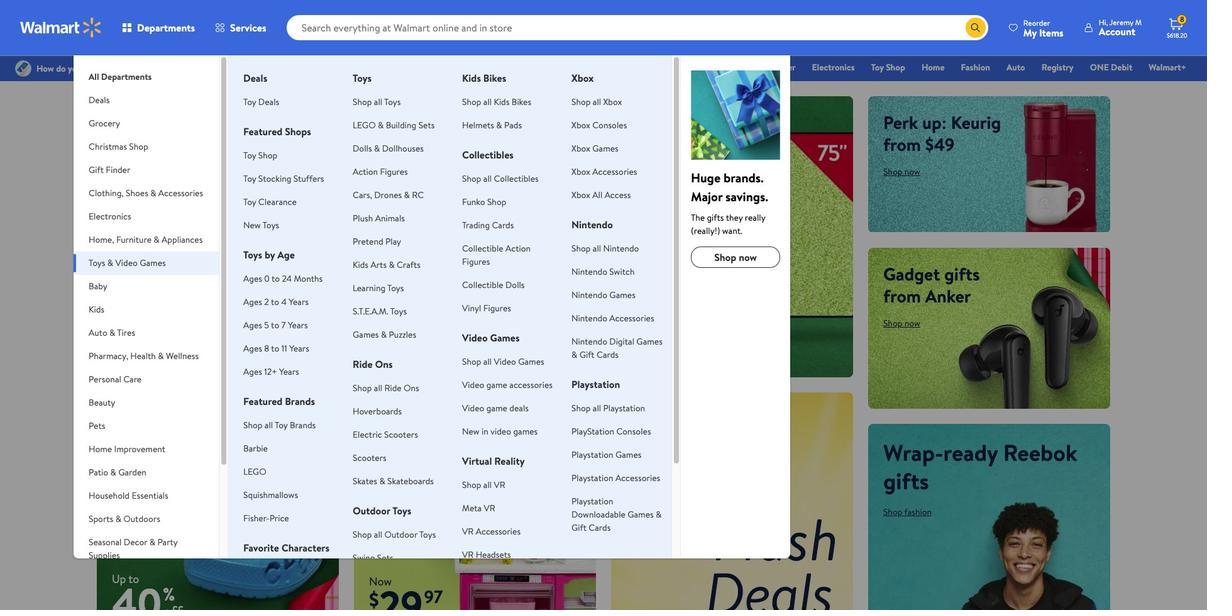 Task type: locate. For each thing, give the bounding box(es) containing it.
1 ages from the top
[[244, 272, 262, 285]]

walmart image
[[20, 18, 102, 38]]

5
[[264, 319, 269, 332]]

0 horizontal spatial toy shop
[[244, 149, 278, 162]]

up for up to 65% off
[[627, 406, 655, 437]]

accessories for xbox
[[593, 165, 638, 178]]

1 vertical spatial barbie
[[244, 442, 268, 455]]

want.
[[723, 225, 743, 237]]

1 horizontal spatial action
[[506, 242, 531, 255]]

0 vertical spatial dolls
[[353, 142, 372, 155]]

games inside playstation downloadable games & gift cards
[[628, 508, 654, 521]]

0 horizontal spatial toy shop link
[[244, 149, 278, 162]]

collectibles up funko shop link
[[494, 172, 539, 185]]

games up playstation accessories link
[[616, 449, 642, 461]]

1 vertical spatial dolls
[[506, 279, 525, 291]]

1 vertical spatial new
[[462, 425, 480, 438]]

1 horizontal spatial new
[[462, 425, 480, 438]]

0 vertical spatial featured
[[244, 125, 283, 138]]

1 horizontal spatial auto
[[1007, 61, 1026, 74]]

all for nintendo
[[593, 242, 602, 255]]

1 vertical spatial ons
[[404, 382, 419, 394]]

deals up "toy deals"
[[244, 71, 268, 85]]

& inside "pharmacy, health & wellness" dropdown button
[[158, 350, 164, 362]]

all for xbox
[[593, 96, 602, 108]]

& right shoes on the top of page
[[150, 187, 156, 199]]

1 horizontal spatial up
[[627, 406, 655, 437]]

to right up
[[277, 110, 294, 135]]

collectible inside collectible action figures
[[462, 242, 504, 255]]

it's a barbie world!
[[369, 406, 512, 431]]

5 ages from the top
[[244, 366, 262, 378]]

electronics right the gift finder link
[[813, 61, 855, 74]]

ages left 5
[[244, 319, 262, 332]]

from inside perk up: keurig from $49
[[884, 132, 922, 157]]

featured brands
[[244, 394, 315, 408]]

playstation accessories link
[[572, 472, 661, 484]]

0 horizontal spatial sets
[[377, 552, 394, 564]]

finder for the gift finder link
[[771, 61, 796, 74]]

1 horizontal spatial finder
[[771, 61, 796, 74]]

1 vertical spatial scooters
[[353, 452, 387, 464]]

seasonal decor & party supplies button
[[74, 531, 219, 567]]

0 horizontal spatial grocery
[[89, 117, 120, 130]]

0 vertical spatial home
[[922, 61, 945, 74]]

xbox for xbox games
[[572, 142, 591, 155]]

0 vertical spatial brands
[[285, 394, 315, 408]]

kids down baby
[[89, 303, 104, 316]]

ride
[[353, 357, 373, 371], [385, 382, 402, 394]]

gift up clothing,
[[89, 164, 104, 176]]

deals down all departments
[[89, 94, 110, 106]]

1 horizontal spatial ride
[[385, 382, 402, 394]]

outdoor down outdoor toys at the left bottom of the page
[[385, 528, 418, 541]]

your
[[209, 286, 252, 317]]

now for crocs for your crew
[[133, 326, 149, 338]]

collectible
[[462, 242, 504, 255], [462, 279, 504, 291]]

Search search field
[[287, 15, 989, 40]]

toy stocking stuffers
[[244, 172, 324, 185]]

1 vertical spatial from
[[884, 283, 922, 308]]

christmas shop for the christmas shop link in the top right of the page
[[677, 61, 737, 74]]

cards for nintendo
[[597, 349, 619, 361]]

all down virtual reality
[[484, 479, 492, 491]]

& down home,
[[107, 257, 113, 269]]

off inside select lego® sets up to 20% off
[[148, 132, 172, 157]]

new for featured shops
[[244, 219, 261, 232]]

shop all toys
[[353, 96, 401, 108]]

from left $49
[[884, 132, 922, 157]]

0 vertical spatial finder
[[771, 61, 796, 74]]

all for playstation
[[593, 402, 602, 415]]

lego for lego & building sets
[[353, 119, 376, 131]]

video for video games
[[462, 331, 488, 345]]

0 vertical spatial action
[[353, 165, 378, 178]]

2 vertical spatial figures
[[484, 302, 511, 315]]

1 horizontal spatial toy shop link
[[866, 60, 912, 74]]

improvement
[[114, 443, 165, 456]]

accessories inside dropdown button
[[158, 187, 203, 199]]

squishmallows
[[244, 489, 298, 501]]

electronics inside dropdown button
[[89, 210, 131, 223]]

favorite
[[244, 541, 279, 555]]

1 vertical spatial christmas shop
[[89, 140, 148, 153]]

grocery up "shop all xbox"
[[583, 61, 613, 74]]

personal
[[89, 373, 121, 386]]

video for video game deals
[[462, 402, 485, 415]]

1 vertical spatial gift finder
[[89, 164, 130, 176]]

new left in
[[462, 425, 480, 438]]

virtual
[[462, 454, 492, 468]]

accessories
[[510, 379, 553, 391]]

all up helmets & pads link
[[484, 96, 492, 108]]

kids for kids bikes
[[462, 71, 481, 85]]

1 vertical spatial auto
[[89, 327, 107, 339]]

auto inside dropdown button
[[89, 327, 107, 339]]

1 vertical spatial essentials
[[132, 489, 168, 502]]

lego®
[[164, 110, 215, 135]]

nintendo for nintendo digital games & gift cards
[[572, 335, 608, 348]]

1 vertical spatial toy shop
[[244, 149, 278, 162]]

now up shoes on the top of page
[[133, 165, 149, 178]]

0 vertical spatial electronics
[[813, 61, 855, 74]]

2 from from the top
[[884, 283, 922, 308]]

shop fashion link
[[884, 506, 932, 518]]

meta
[[462, 502, 482, 515]]

1 collectible from the top
[[462, 242, 504, 255]]

years right 4
[[289, 296, 309, 308]]

0 vertical spatial gift finder
[[754, 61, 796, 74]]

all down featured brands
[[265, 419, 273, 432]]

action
[[353, 165, 378, 178], [506, 242, 531, 255]]

seasonal decor & party supplies
[[89, 536, 178, 562]]

xbox games
[[572, 142, 619, 155]]

toy right electronics "link"
[[872, 61, 884, 74]]

0 vertical spatial up
[[627, 406, 655, 437]]

ages 5 to 7 years
[[244, 319, 308, 332]]

& up action figures
[[374, 142, 380, 155]]

1 horizontal spatial ons
[[404, 382, 419, 394]]

shop up playstation
[[572, 402, 591, 415]]

access
[[605, 189, 631, 201]]

game up video game deals
[[487, 379, 508, 391]]

playstation for playstation games
[[572, 449, 614, 461]]

lego down barbie "link"
[[244, 466, 267, 478]]

all for kids bikes
[[484, 96, 492, 108]]

years right 11
[[290, 342, 309, 355]]

0 vertical spatial barbie
[[410, 406, 459, 431]]

shop now up health
[[112, 326, 149, 338]]

finder up clothing,
[[106, 164, 130, 176]]

&
[[615, 61, 621, 74], [378, 119, 384, 131], [497, 119, 502, 131], [374, 142, 380, 155], [150, 187, 156, 199], [404, 189, 410, 201], [154, 233, 160, 246], [107, 257, 113, 269], [389, 259, 395, 271], [110, 327, 115, 339], [381, 328, 387, 341], [572, 349, 578, 361], [158, 350, 164, 362], [110, 466, 116, 479], [380, 475, 385, 488], [656, 508, 662, 521], [116, 513, 121, 525], [150, 536, 155, 549]]

all up hoverboards link
[[374, 382, 383, 394]]

toys & video games
[[89, 257, 166, 269]]

shop inside dropdown button
[[129, 140, 148, 153]]

trading
[[462, 219, 490, 232]]

nintendo up switch
[[604, 242, 639, 255]]

kids for kids arts & crafts
[[353, 259, 369, 271]]

2 vertical spatial cards
[[589, 522, 611, 534]]

1 vertical spatial ride
[[385, 382, 402, 394]]

outdoor down skates
[[353, 504, 391, 518]]

0 horizontal spatial off
[[148, 132, 172, 157]]

pets button
[[74, 415, 219, 438]]

from inside "gadget gifts from anker"
[[884, 283, 922, 308]]

0 vertical spatial essentials
[[623, 61, 661, 74]]

home inside dropdown button
[[89, 443, 112, 456]]

1 vertical spatial lego
[[244, 466, 267, 478]]

game for accessories
[[487, 379, 508, 391]]

all for virtual reality
[[484, 479, 492, 491]]

1 horizontal spatial christmas
[[677, 61, 716, 74]]

now for perk up: keurig from $49
[[905, 165, 921, 178]]

0 vertical spatial bikes
[[484, 71, 507, 85]]

nintendo for nintendo switch
[[572, 265, 608, 278]]

electronics inside "link"
[[813, 61, 855, 74]]

up inside group
[[112, 571, 126, 587]]

1 vertical spatial grocery
[[89, 117, 120, 130]]

all up nintendo switch
[[593, 242, 602, 255]]

games
[[593, 142, 619, 155], [140, 257, 166, 269], [610, 289, 636, 301], [353, 328, 379, 341], [490, 331, 520, 345], [637, 335, 663, 348], [519, 355, 545, 368], [616, 449, 642, 461], [628, 508, 654, 521]]

1 vertical spatial bikes
[[512, 96, 532, 108]]

collectible dolls
[[462, 279, 525, 291]]

playstation inside playstation downloadable games & gift cards
[[572, 495, 614, 508]]

dolls & dollhouses link
[[353, 142, 424, 155]]

& inside "patio & garden" dropdown button
[[110, 466, 116, 479]]

gifts inside huge brands. major savings. the gifts they really (really!) want.
[[707, 211, 724, 224]]

essentials inside dropdown button
[[132, 489, 168, 502]]

2 collectible from the top
[[462, 279, 504, 291]]

nintendo inside nintendo digital games & gift cards
[[572, 335, 608, 348]]

swing
[[353, 552, 375, 564]]

christmas shop for christmas shop dropdown button
[[89, 140, 148, 153]]

dollhouses
[[382, 142, 424, 155]]

collectibles up shop all collectibles
[[462, 148, 514, 162]]

0 vertical spatial christmas shop
[[677, 61, 737, 74]]

patio
[[89, 466, 108, 479]]

0 vertical spatial collectible
[[462, 242, 504, 255]]

toy for toy deals link
[[244, 96, 256, 108]]

0 vertical spatial new
[[244, 219, 261, 232]]

finder
[[771, 61, 796, 74], [106, 164, 130, 176]]

4 ages from the top
[[244, 342, 262, 355]]

appliances
[[162, 233, 203, 246]]

0 vertical spatial 8
[[1181, 14, 1185, 25]]

1 vertical spatial cards
[[597, 349, 619, 361]]

0 horizontal spatial electronics
[[89, 210, 131, 223]]

ons
[[375, 357, 393, 371], [404, 382, 419, 394]]

years right the 7
[[288, 319, 308, 332]]

ages for ages 8 to 11 years
[[244, 342, 262, 355]]

1 horizontal spatial sets
[[419, 119, 435, 131]]

1 vertical spatial electronics
[[89, 210, 131, 223]]

1 vertical spatial figures
[[462, 255, 490, 268]]

bikes up shop all kids bikes link
[[484, 71, 507, 85]]

toys up puzzles
[[390, 305, 407, 318]]

ages left "2"
[[244, 296, 262, 308]]

0 vertical spatial consoles
[[593, 119, 627, 131]]

video up 'video game accessories'
[[494, 355, 516, 368]]

shop left the gift finder link
[[718, 61, 737, 74]]

featured for featured shops
[[244, 125, 283, 138]]

from left anker
[[884, 283, 922, 308]]

bikes
[[484, 71, 507, 85], [512, 96, 532, 108]]

toy shop for bottom toy shop 'link'
[[244, 149, 278, 162]]

xbox down xbox accessories link
[[572, 189, 591, 201]]

video down vinyl at the left of page
[[462, 331, 488, 345]]

xbox down xbox consoles
[[572, 142, 591, 155]]

shop now for crocs for your crew
[[112, 326, 149, 338]]

shop up nintendo switch link
[[572, 242, 591, 255]]

nintendo for nintendo
[[572, 218, 613, 232]]

1 horizontal spatial toy shop
[[872, 61, 906, 74]]

& inside playstation downloadable games & gift cards
[[656, 508, 662, 521]]

1 featured from the top
[[244, 125, 283, 138]]

gift finder inside dropdown button
[[89, 164, 130, 176]]

auto & tires
[[89, 327, 135, 339]]

1 vertical spatial toy shop link
[[244, 149, 278, 162]]

to inside group
[[129, 571, 139, 587]]

electronics down clothing,
[[89, 210, 131, 223]]

shop now link up shoes on the top of page
[[112, 165, 149, 178]]

barbie up lego link
[[244, 442, 268, 455]]

vr headsets
[[462, 549, 511, 561]]

vinyl figures link
[[462, 302, 511, 315]]

1 vertical spatial featured
[[244, 394, 283, 408]]

0 horizontal spatial finder
[[106, 164, 130, 176]]

shop now link down perk
[[884, 165, 921, 178]]

0 horizontal spatial all
[[89, 70, 99, 83]]

1 game from the top
[[487, 379, 508, 391]]

all for outdoor toys
[[374, 528, 383, 541]]

toys & video games button
[[74, 252, 219, 275]]

toy inside 'link'
[[872, 61, 884, 74]]

games inside nintendo digital games & gift cards
[[637, 335, 663, 348]]

1 horizontal spatial electronics
[[813, 61, 855, 74]]

0 horizontal spatial gift finder
[[89, 164, 130, 176]]

learning
[[353, 282, 386, 294]]

auto link
[[1002, 60, 1032, 74]]

helmets & pads link
[[462, 119, 522, 131]]

1 horizontal spatial christmas shop
[[677, 61, 737, 74]]

deals inside dropdown button
[[89, 94, 110, 106]]

gifts inside wrap-ready reebok gifts
[[884, 465, 930, 497]]

electronics link
[[807, 60, 861, 74]]

toy clearance link
[[244, 196, 297, 208]]

gift down nintendo accessories link
[[580, 349, 595, 361]]

0 vertical spatial ride
[[353, 357, 373, 371]]

shop left fashion
[[884, 506, 903, 518]]

one debit link
[[1085, 60, 1139, 74]]

all for toys
[[374, 96, 383, 108]]

essentials down search search box
[[623, 61, 661, 74]]

1 horizontal spatial off
[[733, 406, 763, 437]]

swing sets link
[[353, 552, 394, 564]]

ages 2 to 4 years
[[244, 296, 309, 308]]

toy for topmost toy shop 'link'
[[872, 61, 884, 74]]

0 horizontal spatial new
[[244, 219, 261, 232]]

0 horizontal spatial essentials
[[132, 489, 168, 502]]

gift finder button
[[74, 159, 219, 182]]

toy shop inside 'link'
[[872, 61, 906, 74]]

shoes
[[126, 187, 148, 199]]

nintendo down nintendo games link
[[572, 312, 608, 325]]

home up patio
[[89, 443, 112, 456]]

lego & building sets
[[353, 119, 435, 131]]

ages for ages 2 to 4 years
[[244, 296, 262, 308]]

hi,
[[1100, 17, 1109, 28]]

shop now for gadget gifts from anker
[[884, 317, 921, 329]]

brands
[[285, 394, 315, 408], [290, 419, 316, 432]]

departments up all departments link
[[137, 21, 195, 35]]

consoles for playstation
[[617, 425, 652, 438]]

shop up "stocking"
[[258, 149, 278, 162]]

all for collectibles
[[484, 172, 492, 185]]

toys & video games image
[[691, 70, 781, 160]]

shop left samsung
[[433, 250, 452, 262]]

2 game from the top
[[487, 402, 508, 415]]

xbox up shop all xbox link
[[572, 71, 594, 85]]

shop all playstation link
[[572, 402, 646, 415]]

action down trading cards
[[506, 242, 531, 255]]

kids arts & crafts
[[353, 259, 421, 271]]

1 horizontal spatial lego
[[353, 119, 376, 131]]

finder for the gift finder dropdown button
[[106, 164, 130, 176]]

1 horizontal spatial all
[[593, 189, 603, 201]]

auto down my at right top
[[1007, 61, 1026, 74]]

brands.
[[724, 169, 764, 186]]

toy for toy stocking stuffers link
[[244, 172, 256, 185]]

0 horizontal spatial christmas
[[89, 140, 127, 153]]

now down kids dropdown button
[[133, 326, 149, 338]]

accessories for playstation
[[616, 472, 661, 484]]

ages up ages 12+ years link
[[244, 342, 262, 355]]

new for video games
[[462, 425, 480, 438]]

shop now link for crocs for your crew
[[112, 326, 149, 338]]

& down nintendo accessories
[[572, 349, 578, 361]]

cards inside nintendo digital games & gift cards
[[597, 349, 619, 361]]

%
[[163, 582, 175, 607]]

shop now link for gadget gifts from anker
[[884, 317, 921, 329]]

outdoors
[[124, 513, 160, 525]]

accessories down shop all "link"
[[616, 472, 661, 484]]

ages 12+ years
[[244, 366, 299, 378]]

1 vertical spatial consoles
[[617, 425, 652, 438]]

collectible for collectible action figures
[[462, 242, 504, 255]]

bikes up the pads
[[512, 96, 532, 108]]

accessories for nintendo
[[610, 312, 655, 325]]

playstation for playstation accessories
[[572, 472, 614, 484]]

learning toys link
[[353, 282, 404, 294]]

featured down toy deals link
[[244, 125, 283, 138]]

0 horizontal spatial 8
[[264, 342, 269, 355]]

kids bikes
[[462, 71, 507, 85]]

all up lego & building sets link
[[374, 96, 383, 108]]

0 vertical spatial auto
[[1007, 61, 1026, 74]]

now for it's a barbie world!
[[391, 440, 406, 452]]

2 featured from the top
[[244, 394, 283, 408]]

0 vertical spatial toy shop link
[[866, 60, 912, 74]]

video
[[491, 425, 512, 438]]

toy shop link up "stocking"
[[244, 149, 278, 162]]

0 vertical spatial from
[[884, 132, 922, 157]]

all for ride ons
[[374, 382, 383, 394]]

nintendo digital games & gift cards link
[[572, 335, 663, 361]]

finder inside dropdown button
[[106, 164, 130, 176]]

gadget gifts from anker
[[884, 261, 980, 308]]

0 vertical spatial departments
[[137, 21, 195, 35]]

trading cards
[[462, 219, 514, 232]]

1 from from the top
[[884, 132, 922, 157]]

8
[[1181, 14, 1185, 25], [264, 342, 269, 355]]

ages for ages 0 to 24 months
[[244, 272, 262, 285]]

shop now for it's a barbie world!
[[369, 440, 406, 452]]

featured
[[244, 125, 283, 138], [244, 394, 283, 408]]

0 vertical spatial collectibles
[[462, 148, 514, 162]]

cards inside playstation downloadable games & gift cards
[[589, 522, 611, 534]]

outdoor toys
[[353, 504, 412, 518]]

& down playstation accessories link
[[656, 508, 662, 521]]

s.t.e.a.m. toys
[[353, 305, 407, 318]]

gift finder for the gift finder link
[[754, 61, 796, 74]]

shop samsung
[[433, 250, 488, 262]]

featured for featured brands
[[244, 394, 283, 408]]

0 horizontal spatial home
[[89, 443, 112, 456]]

video up the video game deals link
[[462, 379, 485, 391]]

3 ages from the top
[[244, 319, 262, 332]]

kids up shop all kids bikes link
[[462, 71, 481, 85]]

beauty
[[89, 396, 115, 409]]

0 horizontal spatial auto
[[89, 327, 107, 339]]

ages for ages 5 to 7 years
[[244, 319, 262, 332]]

kids inside dropdown button
[[89, 303, 104, 316]]

shop now link down "gadget gifts from anker"
[[884, 317, 921, 329]]

shop now down perk
[[884, 165, 921, 178]]

action up 'cars,'
[[353, 165, 378, 178]]

up to 40 percent off group
[[97, 571, 183, 610]]

shop inside the top gifts going fast! shop all gifts
[[369, 250, 388, 262]]

0 vertical spatial grocery
[[583, 61, 613, 74]]

toy up new toys link
[[244, 196, 256, 208]]

grocery inside dropdown button
[[89, 117, 120, 130]]

now down a
[[391, 440, 406, 452]]

christmas shop inside dropdown button
[[89, 140, 148, 153]]

reality
[[495, 454, 525, 468]]

nintendo accessories link
[[572, 312, 655, 325]]

toys up baby
[[89, 257, 105, 269]]

0 vertical spatial toy shop
[[872, 61, 906, 74]]

deals
[[244, 71, 268, 85], [89, 94, 110, 106], [258, 96, 279, 108]]

to inside select lego® sets up to 20% off
[[277, 110, 294, 135]]

vr headsets link
[[462, 549, 511, 561]]

gift finder for the gift finder dropdown button
[[89, 164, 130, 176]]

seasonal
[[89, 536, 122, 549]]

shop now for select lego® sets up to 20% off
[[112, 165, 149, 178]]

years for ages 2 to 4 years
[[289, 296, 309, 308]]

patio & garden
[[89, 466, 146, 479]]

& inside home, furniture & appliances dropdown button
[[154, 233, 160, 246]]

1 horizontal spatial 8
[[1181, 14, 1185, 25]]

now dollar 29.97 null group
[[354, 574, 443, 610]]

games right downloadable
[[628, 508, 654, 521]]

games right digital
[[637, 335, 663, 348]]

shop now up shoes on the top of page
[[112, 165, 149, 178]]

1 horizontal spatial bikes
[[512, 96, 532, 108]]

playstation up playstation consoles link
[[604, 402, 646, 415]]

0 vertical spatial game
[[487, 379, 508, 391]]

home improvement
[[89, 443, 165, 456]]

shop now link down the it's
[[369, 440, 406, 452]]

nintendo left digital
[[572, 335, 608, 348]]

lego & building sets link
[[353, 119, 435, 131]]

clothing,
[[89, 187, 124, 199]]

0 horizontal spatial lego
[[244, 466, 267, 478]]

action inside collectible action figures
[[506, 242, 531, 255]]

all up deals dropdown button
[[89, 70, 99, 83]]

ages 0 to 24 months link
[[244, 272, 323, 285]]

home for home improvement
[[89, 443, 112, 456]]

0 horizontal spatial ons
[[375, 357, 393, 371]]

up up shop all "link"
[[627, 406, 655, 437]]

registry
[[1042, 61, 1074, 74]]

all down "video games"
[[484, 355, 492, 368]]

all
[[374, 96, 383, 108], [484, 96, 492, 108], [593, 96, 602, 108], [484, 172, 492, 185], [593, 242, 602, 255], [391, 250, 399, 262], [484, 355, 492, 368], [374, 382, 383, 394], [593, 402, 602, 415], [265, 419, 273, 432], [648, 446, 656, 458], [484, 479, 492, 491], [374, 528, 383, 541]]

1 vertical spatial action
[[506, 242, 531, 255]]

all down play
[[391, 250, 399, 262]]

toy shop up "stocking"
[[244, 149, 278, 162]]

christmas inside dropdown button
[[89, 140, 127, 153]]

0 vertical spatial christmas
[[677, 61, 716, 74]]

featured shops
[[244, 125, 311, 138]]

2 ages from the top
[[244, 296, 262, 308]]

gifts
[[459, 124, 556, 194], [707, 211, 724, 224], [401, 250, 418, 262], [945, 261, 980, 286], [884, 465, 930, 497]]



Task type: describe. For each thing, give the bounding box(es) containing it.
video game deals link
[[462, 402, 529, 415]]

one debit
[[1091, 61, 1133, 74]]

collectible for collectible dolls
[[462, 279, 504, 291]]

shop now link for perk up: keurig from $49
[[884, 165, 921, 178]]

games down s.t.e.a.m.
[[353, 328, 379, 341]]

electronics for electronics "link"
[[813, 61, 855, 74]]

auto for auto & tires
[[89, 327, 107, 339]]

games up xbox accessories
[[593, 142, 619, 155]]

collectible dolls link
[[462, 279, 525, 291]]

24
[[282, 272, 292, 285]]

xbox for xbox all access
[[572, 189, 591, 201]]

1 vertical spatial outdoor
[[385, 528, 418, 541]]

shop down perk
[[884, 165, 903, 178]]

years for ages 5 to 7 years
[[288, 319, 308, 332]]

all inside the top gifts going fast! shop all gifts
[[391, 250, 399, 262]]

shop up the swing
[[353, 528, 372, 541]]

1 horizontal spatial essentials
[[623, 61, 661, 74]]

now down want.
[[739, 250, 757, 264]]

accessories up headsets on the left bottom of page
[[476, 525, 521, 538]]

electric scooters
[[353, 428, 418, 441]]

shop all vr
[[462, 479, 506, 491]]

0 horizontal spatial ride
[[353, 357, 373, 371]]

& inside sports & outdoors dropdown button
[[116, 513, 121, 525]]

learning toys
[[353, 282, 404, 294]]

reebok
[[1004, 437, 1078, 468]]

home for home
[[922, 61, 945, 74]]

1 vertical spatial off
[[733, 406, 763, 437]]

departments inside popup button
[[137, 21, 195, 35]]

personal care button
[[74, 368, 219, 391]]

skateboards
[[388, 475, 434, 488]]

up for up to
[[112, 571, 126, 587]]

rc
[[412, 189, 424, 201]]

kids arts & crafts link
[[353, 259, 421, 271]]

pretend
[[353, 235, 384, 248]]

vr left headsets on the left bottom of page
[[462, 549, 474, 561]]

figures inside collectible action figures
[[462, 255, 490, 268]]

0 vertical spatial all
[[89, 70, 99, 83]]

gift inside dropdown button
[[89, 164, 104, 176]]

age
[[278, 248, 295, 262]]

electric
[[353, 428, 382, 441]]

1 vertical spatial departments
[[101, 70, 152, 83]]

gift inside nintendo digital games & gift cards
[[580, 349, 595, 361]]

ages for ages 12+ years
[[244, 366, 262, 378]]

shop up lego & building sets link
[[353, 96, 372, 108]]

$49
[[926, 132, 955, 157]]

& left puzzles
[[381, 328, 387, 341]]

games up accessories
[[519, 355, 545, 368]]

kids for kids dropdown button
[[89, 303, 104, 316]]

1 horizontal spatial barbie
[[410, 406, 459, 431]]

up to 65% off
[[627, 406, 763, 437]]

shop all nintendo
[[572, 242, 639, 255]]

shop up funko
[[462, 172, 482, 185]]

toys up shop all toys
[[353, 71, 372, 85]]

supplies
[[89, 549, 120, 562]]

0 horizontal spatial barbie
[[244, 442, 268, 455]]

kids up "helmets & pads"
[[494, 96, 510, 108]]

christmas for christmas shop dropdown button
[[89, 140, 127, 153]]

electronics for the electronics dropdown button
[[89, 210, 131, 223]]

xbox for xbox
[[572, 71, 594, 85]]

toys up shop all outdoor toys link
[[393, 504, 412, 518]]

ride ons
[[353, 357, 393, 371]]

0 horizontal spatial bikes
[[484, 71, 507, 85]]

deals
[[510, 402, 529, 415]]

shop down playstation consoles link
[[627, 446, 646, 458]]

vinyl
[[462, 302, 481, 315]]

grocery for grocery & essentials
[[583, 61, 613, 74]]

video inside toys & video games dropdown button
[[115, 257, 138, 269]]

(really!)
[[691, 225, 721, 237]]

ages 5 to 7 years link
[[244, 319, 308, 332]]

shop now link down want.
[[691, 247, 781, 268]]

0 vertical spatial cards
[[492, 219, 514, 232]]

xbox for xbox consoles
[[572, 119, 591, 131]]

search icon image
[[971, 23, 981, 33]]

toys inside toys & video games dropdown button
[[89, 257, 105, 269]]

clothing, shoes & accessories button
[[74, 182, 219, 205]]

samsung
[[454, 250, 488, 262]]

& right skates
[[380, 475, 385, 488]]

11
[[282, 342, 287, 355]]

toys down toy clearance
[[263, 219, 279, 232]]

shop now for perk up: keurig from $49
[[884, 165, 921, 178]]

xbox up xbox consoles
[[604, 96, 622, 108]]

nintendo accessories
[[572, 312, 655, 325]]

arts
[[371, 259, 387, 271]]

action figures
[[353, 165, 408, 178]]

skates & skateboards
[[353, 475, 434, 488]]

1 vertical spatial brands
[[290, 419, 316, 432]]

ready
[[944, 437, 998, 468]]

grocery button
[[74, 112, 219, 135]]

to left 65%
[[661, 406, 682, 437]]

& inside clothing, shoes & accessories dropdown button
[[150, 187, 156, 199]]

gift right the christmas shop link in the top right of the page
[[754, 61, 769, 74]]

playstation for playstation
[[572, 377, 621, 391]]

& inside grocery & essentials link
[[615, 61, 621, 74]]

ages 2 to 4 years link
[[244, 296, 309, 308]]

shop up helmets
[[462, 96, 482, 108]]

shops
[[285, 125, 311, 138]]

christmas for the christmas shop link in the top right of the page
[[677, 61, 716, 74]]

toy down featured brands
[[275, 419, 288, 432]]

ages 8 to 11 years
[[244, 342, 309, 355]]

shop inside 'link'
[[887, 61, 906, 74]]

health
[[130, 350, 156, 362]]

lego for lego link
[[244, 466, 267, 478]]

to left the 7
[[271, 319, 279, 332]]

swing sets
[[353, 552, 394, 564]]

& right arts
[[389, 259, 395, 271]]

toys down kids arts & crafts
[[388, 282, 404, 294]]

decor
[[124, 536, 147, 549]]

shop now down want.
[[715, 250, 757, 264]]

video for video game accessories
[[462, 379, 485, 391]]

toy shop for topmost toy shop 'link'
[[872, 61, 906, 74]]

0 horizontal spatial dolls
[[353, 142, 372, 155]]

new in video games link
[[462, 425, 538, 438]]

playstation for playstation downloadable games & gift cards
[[572, 495, 614, 508]]

price
[[270, 512, 289, 525]]

huge brands. major savings. the gifts they really (really!) want.
[[691, 169, 769, 237]]

consoles for xbox
[[593, 119, 627, 131]]

new toys
[[244, 219, 279, 232]]

xbox for xbox accessories
[[572, 165, 591, 178]]

shop up meta
[[462, 479, 482, 491]]

shop all xbox link
[[572, 96, 622, 108]]

tires
[[117, 327, 135, 339]]

nintendo for nintendo accessories
[[572, 312, 608, 325]]

vr down virtual reality
[[494, 479, 506, 491]]

shop all toy brands link
[[244, 419, 316, 432]]

game for deals
[[487, 402, 508, 415]]

gift inside playstation downloadable games & gift cards
[[572, 522, 587, 534]]

games inside dropdown button
[[140, 257, 166, 269]]

fast!
[[502, 174, 599, 244]]

1 vertical spatial sets
[[377, 552, 394, 564]]

shop up xbox consoles
[[572, 96, 591, 108]]

shop down "video games"
[[462, 355, 482, 368]]

shop up pharmacy,
[[112, 326, 131, 338]]

0 vertical spatial scooters
[[384, 428, 418, 441]]

& inside seasonal decor & party supplies
[[150, 536, 155, 549]]

perk up: keurig from $49
[[884, 110, 1002, 157]]

years right 12+
[[279, 366, 299, 378]]

& inside nintendo digital games & gift cards
[[572, 349, 578, 361]]

8 inside 8 $618.20
[[1181, 14, 1185, 25]]

wellness
[[166, 350, 199, 362]]

the
[[691, 211, 705, 224]]

1 vertical spatial all
[[593, 189, 603, 201]]

nintendo switch link
[[572, 265, 635, 278]]

in
[[482, 425, 489, 438]]

to left 11
[[271, 342, 280, 355]]

digital
[[610, 335, 635, 348]]

shop all outdoor toys
[[353, 528, 436, 541]]

& left rc on the left top of the page
[[404, 189, 410, 201]]

all for featured brands
[[265, 419, 273, 432]]

home improvement button
[[74, 438, 219, 461]]

fashion
[[962, 61, 991, 74]]

now for gadget gifts from anker
[[905, 317, 921, 329]]

years for ages 8 to 11 years
[[290, 342, 309, 355]]

shop up clothing,
[[112, 165, 131, 178]]

trading cards link
[[462, 219, 514, 232]]

0 vertical spatial outdoor
[[353, 504, 391, 518]]

nintendo for nintendo games
[[572, 289, 608, 301]]

97
[[424, 585, 443, 609]]

toy for bottom toy shop 'link'
[[244, 149, 256, 162]]

favorite characters
[[244, 541, 330, 555]]

meta vr
[[462, 502, 496, 515]]

grocery for grocery
[[89, 117, 120, 130]]

top gifts going fast! shop all gifts
[[369, 124, 599, 262]]

& left the pads
[[497, 119, 502, 131]]

shop all ride ons link
[[353, 382, 419, 394]]

games
[[514, 425, 538, 438]]

up:
[[923, 110, 947, 135]]

shop all toy brands
[[244, 419, 316, 432]]

deals up up
[[258, 96, 279, 108]]

shop up barbie "link"
[[244, 419, 263, 432]]

0 horizontal spatial action
[[353, 165, 378, 178]]

to right "2"
[[271, 296, 279, 308]]

shop down the it's
[[369, 440, 388, 452]]

to right 0
[[272, 272, 280, 285]]

games up shop all video games link at the left of page
[[490, 331, 520, 345]]

games down switch
[[610, 289, 636, 301]]

figures for vinyl
[[484, 302, 511, 315]]

all up playstation accessories link
[[648, 446, 656, 458]]

all for video games
[[484, 355, 492, 368]]

& left building at the top left of page
[[378, 119, 384, 131]]

1 vertical spatial 8
[[264, 342, 269, 355]]

downloadable
[[572, 508, 626, 521]]

nintendo digital games & gift cards
[[572, 335, 663, 361]]

electric scooters link
[[353, 428, 418, 441]]

shop down want.
[[715, 250, 737, 264]]

Walmart Site-Wide search field
[[287, 15, 989, 40]]

christmas shop link
[[672, 60, 743, 74]]

sports
[[89, 513, 113, 525]]

& inside auto & tires dropdown button
[[110, 327, 115, 339]]

household essentials button
[[74, 484, 219, 508]]

& inside toys & video games dropdown button
[[107, 257, 113, 269]]

now for select lego® sets up to 20% off
[[133, 165, 149, 178]]

playstation games link
[[572, 449, 642, 461]]

home link
[[917, 60, 951, 74]]

shop down ride ons
[[353, 382, 372, 394]]

vr accessories link
[[462, 525, 521, 538]]

funko shop
[[462, 196, 507, 208]]

12+
[[264, 366, 277, 378]]

toys left 'by'
[[244, 248, 262, 262]]

xbox accessories
[[572, 165, 638, 178]]

cards for playstation
[[589, 522, 611, 534]]

shop all video games
[[462, 355, 545, 368]]

shop all video games link
[[462, 355, 545, 368]]

auto for auto
[[1007, 61, 1026, 74]]

toys up lego & building sets link
[[384, 96, 401, 108]]

xbox all access
[[572, 189, 631, 201]]

really
[[745, 211, 766, 224]]

1 horizontal spatial dolls
[[506, 279, 525, 291]]

they
[[726, 211, 743, 224]]

gifts inside "gadget gifts from anker"
[[945, 261, 980, 286]]

0 vertical spatial sets
[[419, 119, 435, 131]]

figures for action
[[380, 165, 408, 178]]

dolls & dollhouses
[[353, 142, 424, 155]]

shop down gadget
[[884, 317, 903, 329]]

services button
[[205, 13, 277, 43]]

vr down meta
[[462, 525, 474, 538]]

shop right funko
[[488, 196, 507, 208]]

shop now link for it's a barbie world!
[[369, 440, 406, 452]]

all departments
[[89, 70, 152, 83]]

vr right meta
[[484, 502, 496, 515]]

shop now link for select lego® sets up to 20% off
[[112, 165, 149, 178]]

1 vertical spatial collectibles
[[494, 172, 539, 185]]

funko
[[462, 196, 485, 208]]

toys down skateboards
[[420, 528, 436, 541]]

services
[[230, 21, 267, 35]]

toy for toy clearance link
[[244, 196, 256, 208]]



Task type: vqa. For each thing, say whether or not it's contained in the screenshot.
BRUSH
no



